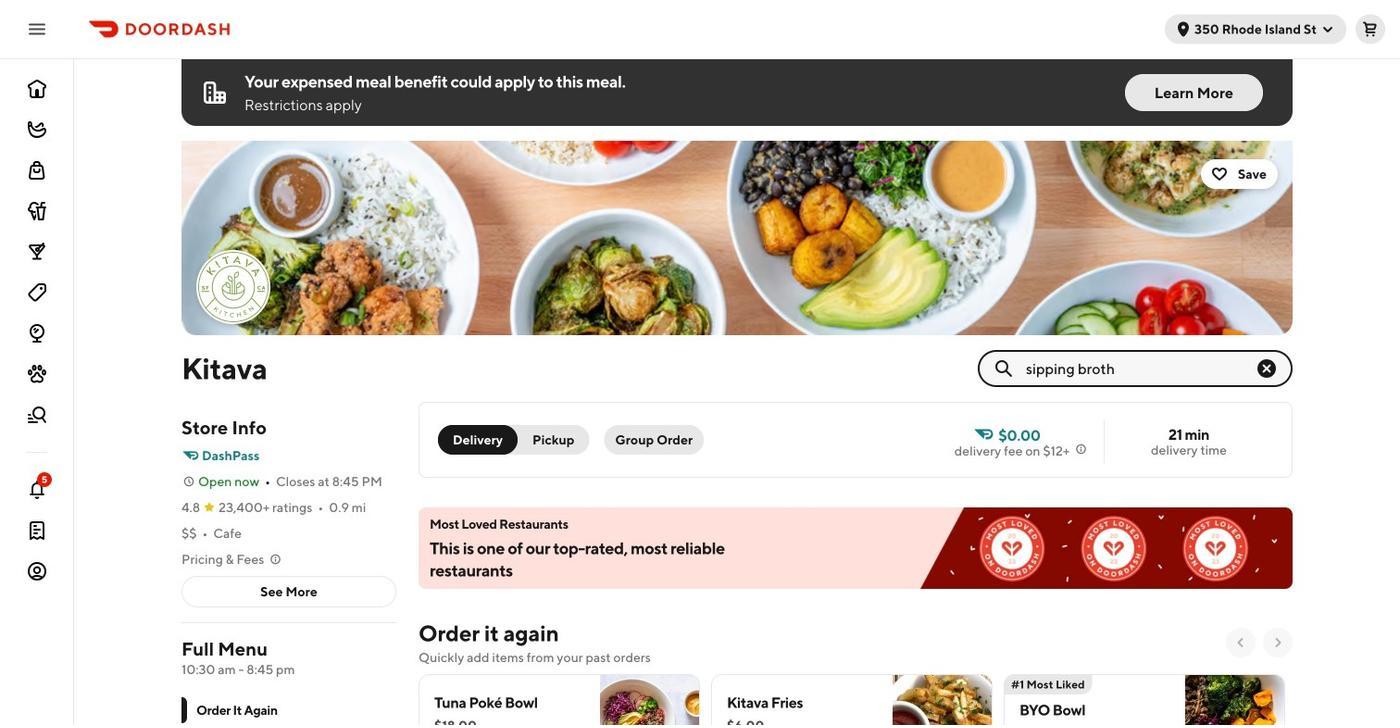 Task type: vqa. For each thing, say whether or not it's contained in the screenshot.
'Order Methods' OPTION GROUP
yes



Task type: locate. For each thing, give the bounding box(es) containing it.
None radio
[[438, 425, 518, 455]]

None radio
[[507, 425, 589, 455]]

0 items, open order cart image
[[1363, 22, 1378, 37]]

previous button of carousel image
[[1233, 635, 1248, 650]]

Item Search search field
[[1026, 358, 1256, 379]]

heading
[[419, 619, 559, 648]]

next button of carousel image
[[1270, 635, 1285, 650]]

open menu image
[[26, 18, 48, 40]]

kitava image
[[181, 141, 1293, 335], [198, 252, 269, 322]]



Task type: describe. For each thing, give the bounding box(es) containing it.
order methods option group
[[438, 425, 589, 455]]



